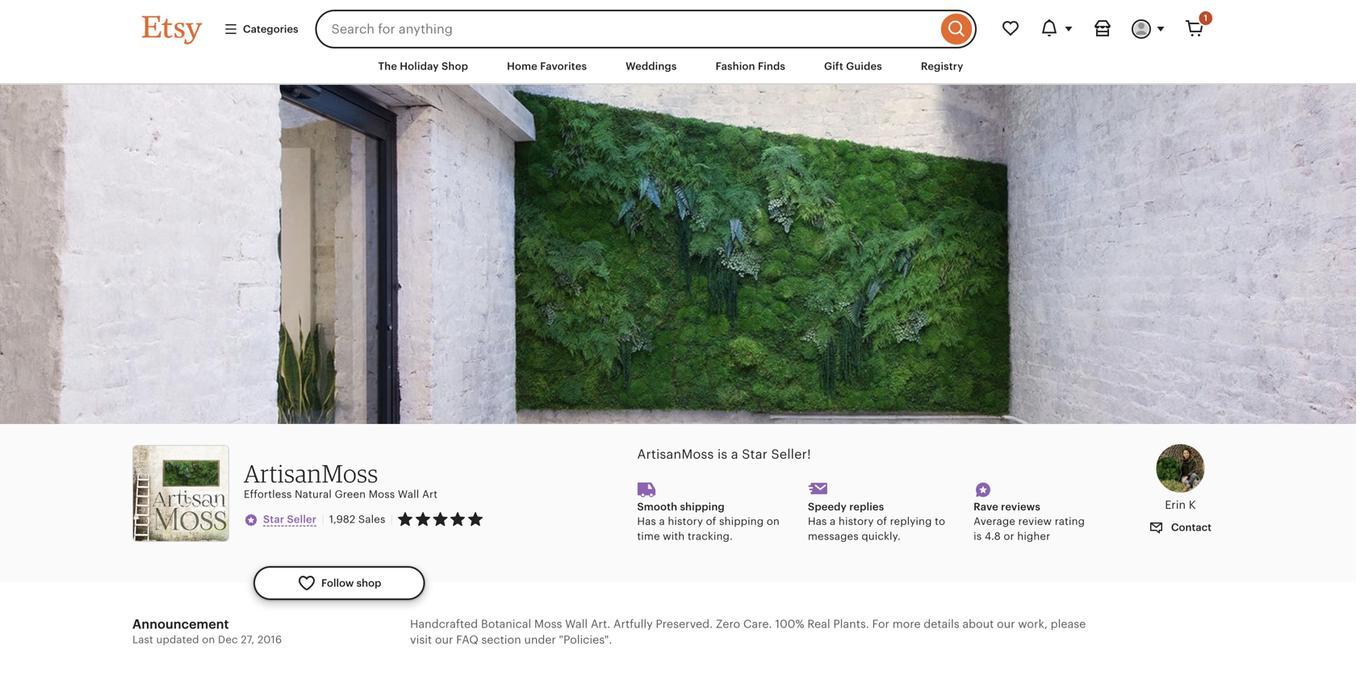 Task type: vqa. For each thing, say whether or not it's contained in the screenshot.
'is' to the left
yes



Task type: describe. For each thing, give the bounding box(es) containing it.
on inside smooth shipping has a history of shipping on time with tracking.
[[767, 515, 780, 527]]

seller
[[287, 513, 317, 525]]

speedy replies has a history of replying to messages quickly.
[[808, 501, 946, 542]]

history for quickly.
[[839, 515, 874, 527]]

star_seller image
[[244, 513, 258, 528]]

none search field inside categories banner
[[315, 10, 977, 48]]

1 horizontal spatial a
[[732, 447, 739, 462]]

registry
[[922, 60, 964, 72]]

weddings link
[[614, 52, 689, 81]]

4.8
[[985, 530, 1001, 542]]

follow shop
[[321, 577, 382, 589]]

0 horizontal spatial is
[[718, 447, 728, 462]]

real
[[808, 617, 831, 630]]

the
[[378, 60, 397, 72]]

more
[[893, 617, 921, 630]]

moss inside artisanmoss effortless natural green moss wall art
[[369, 488, 395, 500]]

0 vertical spatial shipping
[[680, 501, 725, 513]]

menu bar containing the holiday shop
[[113, 48, 1244, 85]]

on inside announcement last updated on dec 27, 2016
[[202, 634, 215, 646]]

please
[[1051, 617, 1087, 630]]

has for has a history of replying to messages quickly.
[[808, 515, 827, 527]]

favorites
[[540, 60, 587, 72]]

seller!
[[772, 447, 812, 462]]

sales
[[359, 513, 386, 525]]

wall inside artisanmoss effortless natural green moss wall art
[[398, 488, 419, 500]]

time
[[638, 530, 660, 542]]

fashion
[[716, 60, 756, 72]]

| inside | 1,982 sales |
[[391, 513, 393, 525]]

section
[[482, 633, 521, 646]]

contact button
[[1138, 513, 1224, 543]]

erin
[[1166, 498, 1187, 511]]

art.
[[591, 617, 611, 630]]

care.
[[744, 617, 773, 630]]

botanical
[[481, 617, 532, 630]]

guides
[[847, 60, 883, 72]]

1
[[1205, 13, 1208, 23]]

announcement last updated on dec 27, 2016
[[132, 617, 282, 646]]

follow
[[321, 577, 354, 589]]

preserved.
[[656, 617, 713, 630]]

effortless
[[244, 488, 292, 500]]

2016
[[258, 634, 282, 646]]

faq
[[456, 633, 479, 646]]

star inside button
[[263, 513, 284, 525]]

contact
[[1169, 521, 1212, 533]]

a for speedy replies
[[830, 515, 836, 527]]

or
[[1004, 530, 1015, 542]]

smooth shipping has a history of shipping on time with tracking.
[[638, 501, 780, 542]]

registry link
[[909, 52, 976, 81]]

handcrafted
[[410, 617, 478, 630]]

k
[[1190, 498, 1197, 511]]

0 horizontal spatial our
[[435, 633, 453, 646]]

1 link
[[1176, 10, 1215, 48]]

| 1,982 sales |
[[322, 513, 393, 526]]

1 horizontal spatial star
[[742, 447, 768, 462]]

a for smooth shipping
[[659, 515, 665, 527]]

replies
[[850, 501, 885, 513]]

weddings
[[626, 60, 677, 72]]

rave
[[974, 501, 999, 513]]

home
[[507, 60, 538, 72]]

has for has a history of shipping on time with tracking.
[[638, 515, 657, 527]]

wall inside handcrafted botanical moss wall art. artfully preserved. zero care. 100% real plants. for more details about our work, please visit our faq section under "policies".
[[566, 617, 588, 630]]

gift guides
[[825, 60, 883, 72]]

categories banner
[[113, 0, 1244, 48]]

star seller
[[263, 513, 317, 525]]

natural
[[295, 488, 332, 500]]



Task type: locate. For each thing, give the bounding box(es) containing it.
artisanmoss for artisanmoss is a star seller!
[[638, 447, 714, 462]]

1 vertical spatial on
[[202, 634, 215, 646]]

higher
[[1018, 530, 1051, 542]]

categories button
[[212, 14, 311, 44]]

art
[[422, 488, 438, 500]]

history up with
[[668, 515, 703, 527]]

1 horizontal spatial of
[[877, 515, 888, 527]]

star
[[742, 447, 768, 462], [263, 513, 284, 525]]

2 history from the left
[[839, 515, 874, 527]]

1 vertical spatial moss
[[535, 617, 563, 630]]

1 horizontal spatial history
[[839, 515, 874, 527]]

the holiday shop link
[[366, 52, 481, 81]]

is inside rave reviews average review rating is 4.8 or higher
[[974, 530, 982, 542]]

a
[[732, 447, 739, 462], [659, 515, 665, 527], [830, 515, 836, 527]]

about
[[963, 617, 995, 630]]

of for replying
[[877, 515, 888, 527]]

work,
[[1019, 617, 1048, 630]]

handcrafted botanical moss wall art. artfully preserved. zero care. 100% real plants. for more details about our work, please visit our faq section under "policies".
[[410, 617, 1087, 646]]

1 of from the left
[[706, 515, 717, 527]]

a inside smooth shipping has a history of shipping on time with tracking.
[[659, 515, 665, 527]]

our
[[998, 617, 1016, 630], [435, 633, 453, 646]]

for
[[873, 617, 890, 630]]

0 horizontal spatial has
[[638, 515, 657, 527]]

history inside speedy replies has a history of replying to messages quickly.
[[839, 515, 874, 527]]

dec
[[218, 634, 238, 646]]

has
[[638, 515, 657, 527], [808, 515, 827, 527]]

a left seller! on the right bottom of the page
[[732, 447, 739, 462]]

tracking.
[[688, 530, 733, 542]]

is
[[718, 447, 728, 462], [974, 530, 982, 542]]

gift
[[825, 60, 844, 72]]

speedy
[[808, 501, 847, 513]]

follow shop button
[[254, 566, 425, 600]]

| left the 1,982
[[322, 513, 325, 526]]

0 vertical spatial is
[[718, 447, 728, 462]]

Search for anything text field
[[315, 10, 938, 48]]

shipping
[[680, 501, 725, 513], [720, 515, 764, 527]]

star seller button
[[244, 511, 317, 528]]

1 horizontal spatial is
[[974, 530, 982, 542]]

of up quickly.
[[877, 515, 888, 527]]

is up smooth shipping has a history of shipping on time with tracking.
[[718, 447, 728, 462]]

erin k link
[[1138, 444, 1224, 513]]

2 horizontal spatial a
[[830, 515, 836, 527]]

categories
[[243, 23, 299, 35]]

plants.
[[834, 617, 870, 630]]

of inside speedy replies has a history of replying to messages quickly.
[[877, 515, 888, 527]]

artisanmoss is a star seller!
[[638, 447, 812, 462]]

finds
[[758, 60, 786, 72]]

of up tracking.
[[706, 515, 717, 527]]

updated
[[156, 634, 199, 646]]

0 horizontal spatial star
[[263, 513, 284, 525]]

has inside speedy replies has a history of replying to messages quickly.
[[808, 515, 827, 527]]

home favorites
[[507, 60, 587, 72]]

1 horizontal spatial wall
[[566, 617, 588, 630]]

history inside smooth shipping has a history of shipping on time with tracking.
[[668, 515, 703, 527]]

0 vertical spatial on
[[767, 515, 780, 527]]

home favorites link
[[495, 52, 599, 81]]

0 vertical spatial moss
[[369, 488, 395, 500]]

our down the handcrafted at the left bottom
[[435, 633, 453, 646]]

has up time
[[638, 515, 657, 527]]

history down replies
[[839, 515, 874, 527]]

reviews
[[1002, 501, 1041, 513]]

0 vertical spatial star
[[742, 447, 768, 462]]

messages
[[808, 530, 859, 542]]

gift guides link
[[813, 52, 895, 81]]

green
[[335, 488, 366, 500]]

0 horizontal spatial moss
[[369, 488, 395, 500]]

1 history from the left
[[668, 515, 703, 527]]

has inside smooth shipping has a history of shipping on time with tracking.
[[638, 515, 657, 527]]

artisanmoss inside artisanmoss effortless natural green moss wall art
[[244, 458, 379, 488]]

artisanmoss up smooth
[[638, 447, 714, 462]]

1 has from the left
[[638, 515, 657, 527]]

zero
[[716, 617, 741, 630]]

0 vertical spatial wall
[[398, 488, 419, 500]]

star right star_seller icon
[[263, 513, 284, 525]]

erin k
[[1166, 498, 1197, 511]]

under
[[524, 633, 556, 646]]

history for with
[[668, 515, 703, 527]]

0 horizontal spatial a
[[659, 515, 665, 527]]

fashion finds
[[716, 60, 786, 72]]

last
[[132, 634, 153, 646]]

on left dec
[[202, 634, 215, 646]]

wall up "policies".
[[566, 617, 588, 630]]

artfully
[[614, 617, 653, 630]]

artisanmoss
[[638, 447, 714, 462], [244, 458, 379, 488]]

wall
[[398, 488, 419, 500], [566, 617, 588, 630]]

details
[[924, 617, 960, 630]]

quickly.
[[862, 530, 901, 542]]

on
[[767, 515, 780, 527], [202, 634, 215, 646]]

a up messages
[[830, 515, 836, 527]]

100%
[[776, 617, 805, 630]]

announcement
[[132, 617, 229, 632]]

2 of from the left
[[877, 515, 888, 527]]

"policies".
[[559, 633, 613, 646]]

is left 4.8
[[974, 530, 982, 542]]

1 horizontal spatial artisanmoss
[[638, 447, 714, 462]]

1 horizontal spatial has
[[808, 515, 827, 527]]

1 horizontal spatial on
[[767, 515, 780, 527]]

has down speedy
[[808, 515, 827, 527]]

our left work,
[[998, 617, 1016, 630]]

1 horizontal spatial our
[[998, 617, 1016, 630]]

menu bar
[[113, 48, 1244, 85]]

None search field
[[315, 10, 977, 48]]

star left seller! on the right bottom of the page
[[742, 447, 768, 462]]

1 vertical spatial star
[[263, 513, 284, 525]]

average
[[974, 515, 1016, 527]]

wall left art
[[398, 488, 419, 500]]

moss up the sales
[[369, 488, 395, 500]]

1 horizontal spatial moss
[[535, 617, 563, 630]]

history
[[668, 515, 703, 527], [839, 515, 874, 527]]

on down seller! on the right bottom of the page
[[767, 515, 780, 527]]

of for shipping
[[706, 515, 717, 527]]

| right the sales
[[391, 513, 393, 525]]

|
[[322, 513, 325, 526], [391, 513, 393, 525]]

0 horizontal spatial history
[[668, 515, 703, 527]]

with
[[663, 530, 685, 542]]

1 vertical spatial our
[[435, 633, 453, 646]]

smooth
[[638, 501, 678, 513]]

rave reviews average review rating is 4.8 or higher
[[974, 501, 1086, 542]]

0 horizontal spatial on
[[202, 634, 215, 646]]

moss
[[369, 488, 395, 500], [535, 617, 563, 630]]

artisanmoss for artisanmoss effortless natural green moss wall art
[[244, 458, 379, 488]]

moss inside handcrafted botanical moss wall art. artfully preserved. zero care. 100% real plants. for more details about our work, please visit our faq section under "policies".
[[535, 617, 563, 630]]

artisanmoss up natural
[[244, 458, 379, 488]]

0 horizontal spatial |
[[322, 513, 325, 526]]

rating
[[1055, 515, 1086, 527]]

to
[[935, 515, 946, 527]]

1 vertical spatial is
[[974, 530, 982, 542]]

1 vertical spatial shipping
[[720, 515, 764, 527]]

visit
[[410, 633, 432, 646]]

fashion finds link
[[704, 52, 798, 81]]

artisanmoss effortless natural green moss wall art
[[244, 458, 438, 500]]

1 horizontal spatial |
[[391, 513, 393, 525]]

2 has from the left
[[808, 515, 827, 527]]

of inside smooth shipping has a history of shipping on time with tracking.
[[706, 515, 717, 527]]

a inside speedy replies has a history of replying to messages quickly.
[[830, 515, 836, 527]]

erin k image
[[1157, 444, 1205, 493]]

review
[[1019, 515, 1053, 527]]

replying
[[891, 515, 932, 527]]

shop
[[357, 577, 382, 589]]

0 vertical spatial our
[[998, 617, 1016, 630]]

0 horizontal spatial wall
[[398, 488, 419, 500]]

shop
[[442, 60, 468, 72]]

27,
[[241, 634, 255, 646]]

the holiday shop
[[378, 60, 468, 72]]

1,982
[[329, 513, 356, 525]]

0 horizontal spatial of
[[706, 515, 717, 527]]

moss up under
[[535, 617, 563, 630]]

holiday
[[400, 60, 439, 72]]

of
[[706, 515, 717, 527], [877, 515, 888, 527]]

1 vertical spatial wall
[[566, 617, 588, 630]]

0 horizontal spatial artisanmoss
[[244, 458, 379, 488]]

a down smooth
[[659, 515, 665, 527]]



